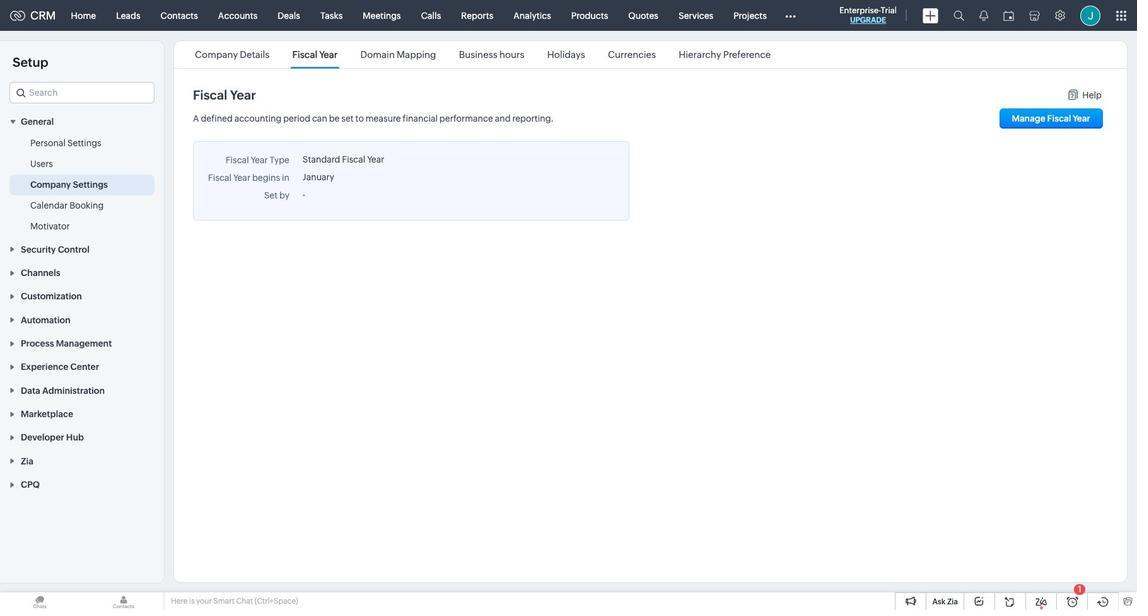 Task type: vqa. For each thing, say whether or not it's contained in the screenshot.
'Search' Element
yes



Task type: locate. For each thing, give the bounding box(es) containing it.
create menu image
[[923, 8, 939, 23]]

calendar image
[[1004, 10, 1015, 21]]

search element
[[947, 0, 973, 31]]

Search text field
[[10, 83, 154, 103]]

profile image
[[1081, 5, 1101, 26]]

region
[[0, 133, 164, 238]]

profile element
[[1074, 0, 1109, 31]]

list
[[184, 41, 783, 68]]

None field
[[9, 82, 155, 104]]



Task type: describe. For each thing, give the bounding box(es) containing it.
search image
[[954, 10, 965, 21]]

contacts image
[[84, 593, 163, 611]]

logo image
[[10, 10, 25, 21]]

Other Modules field
[[777, 5, 805, 26]]

create menu element
[[916, 0, 947, 31]]

chats image
[[0, 593, 80, 611]]

signals image
[[980, 10, 989, 21]]

signals element
[[973, 0, 997, 31]]



